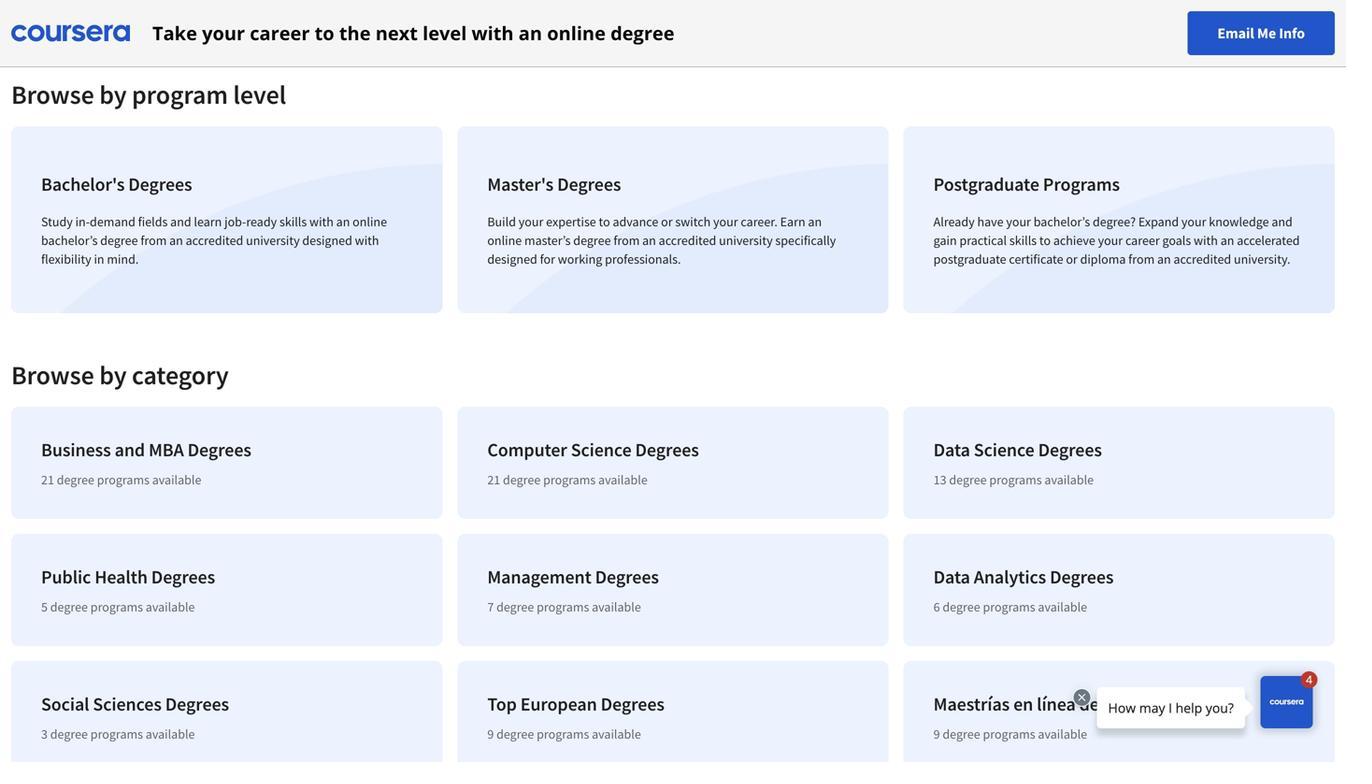 Task type: locate. For each thing, give the bounding box(es) containing it.
1 21 from the left
[[41, 471, 54, 488]]

0 horizontal spatial or
[[661, 213, 673, 230]]

2 21 degree programs available from the left
[[488, 471, 648, 488]]

degree for top european degrees
[[497, 726, 534, 743]]

or down achieve at the right top of page
[[1066, 251, 1078, 267]]

or left switch
[[661, 213, 673, 230]]

accredited inside already have your bachelor's degree? expand your knowledge and gain practical skills to achieve your career goals with an accelerated postgraduate certificate or diploma from an accredited university.
[[1174, 251, 1232, 267]]

available for maestrías en línea de latinoamérica
[[1038, 726, 1088, 743]]

to
[[315, 20, 334, 46], [599, 213, 610, 230], [1040, 232, 1051, 249]]

programs down the analytics
[[983, 599, 1036, 615]]

to up certificate at the right of page
[[1040, 232, 1051, 249]]

from
[[141, 232, 167, 249], [614, 232, 640, 249], [1129, 251, 1155, 267]]

online
[[547, 20, 606, 46], [353, 213, 387, 230], [488, 232, 522, 249]]

1 horizontal spatial to
[[599, 213, 610, 230]]

2 vertical spatial to
[[1040, 232, 1051, 249]]

2 horizontal spatial accredited
[[1174, 251, 1232, 267]]

0 horizontal spatial 9 degree programs available
[[488, 726, 641, 743]]

1 vertical spatial by
[[99, 359, 127, 391]]

your down degree?
[[1098, 232, 1123, 249]]

degree inside study in-demand fields and learn job-ready skills with an online bachelor's degree from an accredited university designed with flexibility in mind.
[[100, 232, 138, 249]]

1 horizontal spatial and
[[170, 213, 191, 230]]

management degrees
[[488, 565, 659, 589]]

1 horizontal spatial from
[[614, 232, 640, 249]]

list containing bachelor's degrees
[[4, 119, 1343, 321]]

available down línea
[[1038, 726, 1088, 743]]

1 vertical spatial data
[[934, 565, 971, 589]]

build your expertise to advance or switch your career. earn an online master's degree from an accredited university specifically designed for working professionals.
[[488, 213, 836, 267]]

1 browse from the top
[[11, 78, 94, 111]]

science up 13 degree programs available at bottom
[[974, 438, 1035, 462]]

online for master's degrees
[[488, 232, 522, 249]]

science
[[571, 438, 632, 462], [974, 438, 1035, 462]]

analytics
[[974, 565, 1047, 589]]

university inside build your expertise to advance or switch your career. earn an online master's degree from an accredited university specifically designed for working professionals.
[[719, 232, 773, 249]]

0 vertical spatial by
[[99, 78, 127, 111]]

1 vertical spatial to
[[599, 213, 610, 230]]

to for advance
[[599, 213, 610, 230]]

1 horizontal spatial skills
[[1010, 232, 1037, 249]]

1 9 from the left
[[488, 726, 494, 743]]

21 degree programs available down computer science degrees
[[488, 471, 648, 488]]

0 horizontal spatial skills
[[280, 213, 307, 230]]

0 horizontal spatial accredited
[[186, 232, 243, 249]]

0 vertical spatial browse
[[11, 78, 94, 111]]

coursera image
[[11, 18, 130, 48]]

university
[[246, 232, 300, 249], [719, 232, 773, 249]]

latinoamérica
[[1103, 692, 1218, 716]]

1 vertical spatial list
[[4, 399, 1343, 762]]

level right next
[[423, 20, 467, 46]]

data up 6
[[934, 565, 971, 589]]

or
[[661, 213, 673, 230], [1066, 251, 1078, 267]]

1 by from the top
[[99, 78, 127, 111]]

science for computer
[[571, 438, 632, 462]]

career
[[250, 20, 310, 46], [1126, 232, 1160, 249]]

bachelor's up achieve at the right top of page
[[1034, 213, 1091, 230]]

skills up certificate at the right of page
[[1010, 232, 1037, 249]]

career left 'the'
[[250, 20, 310, 46]]

available down the social sciences degrees at left
[[146, 726, 195, 743]]

21 for business
[[41, 471, 54, 488]]

1 horizontal spatial bachelor's
[[1034, 213, 1091, 230]]

9 down top
[[488, 726, 494, 743]]

2 horizontal spatial and
[[1272, 213, 1293, 230]]

professionals.
[[605, 251, 681, 267]]

skills
[[280, 213, 307, 230], [1010, 232, 1037, 249]]

bachelor's inside study in-demand fields and learn job-ready skills with an online bachelor's degree from an accredited university designed with flexibility in mind.
[[41, 232, 98, 249]]

1 horizontal spatial 9 degree programs available
[[934, 726, 1088, 743]]

accredited down learn
[[186, 232, 243, 249]]

1 vertical spatial designed
[[488, 251, 538, 267]]

2 data from the top
[[934, 565, 971, 589]]

21 degree programs available
[[41, 471, 201, 488], [488, 471, 648, 488]]

0 vertical spatial bachelor's
[[1034, 213, 1091, 230]]

and inside already have your bachelor's degree? expand your knowledge and gain practical skills to achieve your career goals with an accelerated postgraduate certificate or diploma from an accredited university.
[[1272, 213, 1293, 230]]

programs
[[97, 471, 150, 488], [543, 471, 596, 488], [990, 471, 1042, 488], [91, 599, 143, 615], [537, 599, 589, 615], [983, 599, 1036, 615], [91, 726, 143, 743], [537, 726, 589, 743], [983, 726, 1036, 743]]

degree for public health degrees
[[50, 599, 88, 615]]

diploma
[[1081, 251, 1126, 267]]

sciences
[[93, 692, 162, 716]]

9 for maestrías
[[934, 726, 940, 743]]

accredited down switch
[[659, 232, 717, 249]]

1 data from the top
[[934, 438, 971, 462]]

program
[[132, 78, 228, 111]]

3 degree programs available
[[41, 726, 195, 743]]

0 horizontal spatial online
[[353, 213, 387, 230]]

0 horizontal spatial from
[[141, 232, 167, 249]]

0 vertical spatial or
[[661, 213, 673, 230]]

available down management degrees at the left of the page
[[592, 599, 641, 615]]

career inside already have your bachelor's degree? expand your knowledge and gain practical skills to achieve your career goals with an accelerated postgraduate certificate or diploma from an accredited university.
[[1126, 232, 1160, 249]]

0 vertical spatial to
[[315, 20, 334, 46]]

0 horizontal spatial to
[[315, 20, 334, 46]]

0 vertical spatial data
[[934, 438, 971, 462]]

programs down business and mba degrees
[[97, 471, 150, 488]]

0 horizontal spatial bachelor's
[[41, 232, 98, 249]]

data
[[934, 438, 971, 462], [934, 565, 971, 589]]

2 horizontal spatial from
[[1129, 251, 1155, 267]]

1 vertical spatial or
[[1066, 251, 1078, 267]]

0 horizontal spatial 9
[[488, 726, 494, 743]]

programs down european
[[537, 726, 589, 743]]

accredited for master's degrees
[[659, 232, 717, 249]]

2 science from the left
[[974, 438, 1035, 462]]

available down data science degrees
[[1045, 471, 1094, 488]]

top european degrees
[[488, 692, 665, 716]]

to left 'advance'
[[599, 213, 610, 230]]

1 horizontal spatial 21 degree programs available
[[488, 471, 648, 488]]

2 9 degree programs available from the left
[[934, 726, 1088, 743]]

available for social sciences degrees
[[146, 726, 195, 743]]

1 vertical spatial bachelor's
[[41, 232, 98, 249]]

data up 13
[[934, 438, 971, 462]]

university for master's degrees
[[719, 232, 773, 249]]

study
[[41, 213, 73, 230]]

list for browse by program level
[[4, 119, 1343, 321]]

build
[[488, 213, 516, 230]]

1 horizontal spatial level
[[423, 20, 467, 46]]

6 degree programs available
[[934, 599, 1088, 615]]

1 horizontal spatial online
[[488, 232, 522, 249]]

accredited
[[186, 232, 243, 249], [659, 232, 717, 249], [1174, 251, 1232, 267]]

online inside study in-demand fields and learn job-ready skills with an online bachelor's degree from an accredited university designed with flexibility in mind.
[[353, 213, 387, 230]]

9 for top
[[488, 726, 494, 743]]

from inside build your expertise to advance or switch your career. earn an online master's degree from an accredited university specifically designed for working professionals.
[[614, 232, 640, 249]]

with
[[472, 20, 514, 46], [310, 213, 334, 230], [355, 232, 379, 249], [1194, 232, 1218, 249]]

0 vertical spatial skills
[[280, 213, 307, 230]]

from down 'advance'
[[614, 232, 640, 249]]

working
[[558, 251, 603, 267]]

2 21 from the left
[[488, 471, 501, 488]]

maestrías
[[934, 692, 1010, 716]]

maestrías en línea de latinoamérica
[[934, 692, 1218, 716]]

1 science from the left
[[571, 438, 632, 462]]

specifically
[[776, 232, 836, 249]]

bachelor's
[[41, 173, 125, 196]]

9 degree programs available
[[488, 726, 641, 743], [934, 726, 1088, 743]]

by left 'program'
[[99, 78, 127, 111]]

5 degree programs available
[[41, 599, 195, 615]]

1 vertical spatial career
[[1126, 232, 1160, 249]]

9
[[488, 726, 494, 743], [934, 726, 940, 743]]

master's degrees
[[488, 173, 621, 196]]

available for top european degrees
[[592, 726, 641, 743]]

9 degree programs available down european
[[488, 726, 641, 743]]

0 vertical spatial designed
[[302, 232, 352, 249]]

2 by from the top
[[99, 359, 127, 391]]

online for bachelor's degrees
[[353, 213, 387, 230]]

from down fields
[[141, 232, 167, 249]]

1 list from the top
[[4, 119, 1343, 321]]

university down career. on the top of the page
[[719, 232, 773, 249]]

and left mba
[[115, 438, 145, 462]]

skills inside already have your bachelor's degree? expand your knowledge and gain practical skills to achieve your career goals with an accelerated postgraduate certificate or diploma from an accredited university.
[[1010, 232, 1037, 249]]

from inside study in-demand fields and learn job-ready skills with an online bachelor's degree from an accredited university designed with flexibility in mind.
[[141, 232, 167, 249]]

skills inside study in-demand fields and learn job-ready skills with an online bachelor's degree from an accredited university designed with flexibility in mind.
[[280, 213, 307, 230]]

0 vertical spatial list
[[4, 119, 1343, 321]]

list
[[4, 119, 1343, 321], [4, 399, 1343, 762]]

accredited inside study in-demand fields and learn job-ready skills with an online bachelor's degree from an accredited university designed with flexibility in mind.
[[186, 232, 243, 249]]

2 vertical spatial online
[[488, 232, 522, 249]]

your
[[202, 20, 245, 46], [519, 213, 544, 230], [714, 213, 738, 230], [1007, 213, 1031, 230], [1182, 213, 1207, 230], [1098, 232, 1123, 249]]

for
[[540, 251, 555, 267]]

available for computer science degrees
[[599, 471, 648, 488]]

browse up business
[[11, 359, 94, 391]]

programs for computer science degrees
[[543, 471, 596, 488]]

programs down sciences
[[91, 726, 143, 743]]

to inside build your expertise to advance or switch your career. earn an online master's degree from an accredited university specifically designed for working professionals.
[[599, 213, 610, 230]]

degree for data science degrees
[[950, 471, 987, 488]]

degree inside build your expertise to advance or switch your career. earn an online master's degree from an accredited university specifically designed for working professionals.
[[574, 232, 611, 249]]

degree for maestrías en línea de latinoamérica
[[943, 726, 981, 743]]

1 horizontal spatial science
[[974, 438, 1035, 462]]

job-
[[225, 213, 246, 230]]

degree
[[611, 20, 675, 46], [100, 232, 138, 249], [574, 232, 611, 249], [57, 471, 94, 488], [503, 471, 541, 488], [950, 471, 987, 488], [50, 599, 88, 615], [497, 599, 534, 615], [943, 599, 981, 615], [50, 726, 88, 743], [497, 726, 534, 743], [943, 726, 981, 743]]

21 for computer
[[488, 471, 501, 488]]

línea
[[1037, 692, 1076, 716]]

your up master's
[[519, 213, 544, 230]]

designed
[[302, 232, 352, 249], [488, 251, 538, 267]]

list for browse by category
[[4, 399, 1343, 762]]

university down ready
[[246, 232, 300, 249]]

programs down computer science degrees
[[543, 471, 596, 488]]

from for bachelor's degrees
[[141, 232, 167, 249]]

postgraduate
[[934, 173, 1040, 196]]

1 horizontal spatial university
[[719, 232, 773, 249]]

and inside study in-demand fields and learn job-ready skills with an online bachelor's degree from an accredited university designed with flexibility in mind.
[[170, 213, 191, 230]]

1 university from the left
[[246, 232, 300, 249]]

available down computer science degrees
[[599, 471, 648, 488]]

management
[[488, 565, 592, 589]]

achieve
[[1054, 232, 1096, 249]]

degrees
[[128, 173, 192, 196], [557, 173, 621, 196], [188, 438, 251, 462], [635, 438, 699, 462], [1039, 438, 1102, 462], [151, 565, 215, 589], [595, 565, 659, 589], [1050, 565, 1114, 589], [165, 692, 229, 716], [601, 692, 665, 716]]

programs for data analytics degrees
[[983, 599, 1036, 615]]

2 browse from the top
[[11, 359, 94, 391]]

bachelor's
[[1034, 213, 1091, 230], [41, 232, 98, 249]]

career down expand
[[1126, 232, 1160, 249]]

list containing business and mba degrees
[[4, 399, 1343, 762]]

1 21 degree programs available from the left
[[41, 471, 201, 488]]

available down top european degrees
[[592, 726, 641, 743]]

1 vertical spatial skills
[[1010, 232, 1037, 249]]

9 down the maestrías
[[934, 726, 940, 743]]

0 horizontal spatial 21 degree programs available
[[41, 471, 201, 488]]

by left category
[[99, 359, 127, 391]]

1 horizontal spatial 21
[[488, 471, 501, 488]]

level
[[423, 20, 467, 46], [233, 78, 286, 111]]

1 vertical spatial level
[[233, 78, 286, 111]]

0 vertical spatial online
[[547, 20, 606, 46]]

0 horizontal spatial career
[[250, 20, 310, 46]]

available down data analytics degrees
[[1038, 599, 1088, 615]]

0 horizontal spatial 21
[[41, 471, 54, 488]]

1 horizontal spatial designed
[[488, 251, 538, 267]]

1 vertical spatial browse
[[11, 359, 94, 391]]

demand
[[90, 213, 135, 230]]

accredited inside build your expertise to advance or switch your career. earn an online master's degree from an accredited university specifically designed for working professionals.
[[659, 232, 717, 249]]

degree for management degrees
[[497, 599, 534, 615]]

2 university from the left
[[719, 232, 773, 249]]

0 vertical spatial career
[[250, 20, 310, 46]]

online inside build your expertise to advance or switch your career. earn an online master's degree from an accredited university specifically designed for working professionals.
[[488, 232, 522, 249]]

21 down business
[[41, 471, 54, 488]]

level right 'program'
[[233, 78, 286, 111]]

2 9 from the left
[[934, 726, 940, 743]]

5
[[41, 599, 48, 615]]

european
[[521, 692, 597, 716]]

7
[[488, 599, 494, 615]]

available down public health degrees
[[146, 599, 195, 615]]

and up accelerated
[[1272, 213, 1293, 230]]

0 horizontal spatial science
[[571, 438, 632, 462]]

accredited down goals
[[1174, 251, 1232, 267]]

skills right ready
[[280, 213, 307, 230]]

1 vertical spatial online
[[353, 213, 387, 230]]

public health degrees
[[41, 565, 215, 589]]

in
[[94, 251, 104, 267]]

to left 'the'
[[315, 20, 334, 46]]

3
[[41, 726, 48, 743]]

available for public health degrees
[[146, 599, 195, 615]]

and
[[170, 213, 191, 230], [1272, 213, 1293, 230], [115, 438, 145, 462]]

degree for computer science degrees
[[503, 471, 541, 488]]

category
[[132, 359, 229, 391]]

9 degree programs available down en
[[934, 726, 1088, 743]]

available for business and mba degrees
[[152, 471, 201, 488]]

7 degree programs available
[[488, 599, 641, 615]]

0 horizontal spatial university
[[246, 232, 300, 249]]

21 degree programs available down business and mba degrees
[[41, 471, 201, 488]]

2 horizontal spatial to
[[1040, 232, 1051, 249]]

programs down health
[[91, 599, 143, 615]]

browse by category
[[11, 359, 229, 391]]

2 list from the top
[[4, 399, 1343, 762]]

computer
[[488, 438, 567, 462]]

science right computer
[[571, 438, 632, 462]]

1 horizontal spatial career
[[1126, 232, 1160, 249]]

next
[[376, 20, 418, 46]]

programs down management degrees at the left of the page
[[537, 599, 589, 615]]

0 horizontal spatial designed
[[302, 232, 352, 249]]

programs down data science degrees
[[990, 471, 1042, 488]]

21 down computer
[[488, 471, 501, 488]]

by for program
[[99, 78, 127, 111]]

ready
[[246, 213, 277, 230]]

available down mba
[[152, 471, 201, 488]]

business and mba degrees
[[41, 438, 251, 462]]

browse down coursera image
[[11, 78, 94, 111]]

1 horizontal spatial or
[[1066, 251, 1078, 267]]

and left learn
[[170, 213, 191, 230]]

1 9 degree programs available from the left
[[488, 726, 641, 743]]

expand
[[1139, 213, 1179, 230]]

info
[[1280, 24, 1306, 43]]

from right diploma
[[1129, 251, 1155, 267]]

bachelor's up flexibility
[[41, 232, 98, 249]]

programs down en
[[983, 726, 1036, 743]]

1 horizontal spatial accredited
[[659, 232, 717, 249]]

university inside study in-demand fields and learn job-ready skills with an online bachelor's degree from an accredited university designed with flexibility in mind.
[[246, 232, 300, 249]]

programs for social sciences degrees
[[91, 726, 143, 743]]

1 horizontal spatial 9
[[934, 726, 940, 743]]

21 degree programs available for science
[[488, 471, 648, 488]]

available for data science degrees
[[1045, 471, 1094, 488]]

degree?
[[1093, 213, 1136, 230]]



Task type: vqa. For each thing, say whether or not it's contained in the screenshot.


Task type: describe. For each thing, give the bounding box(es) containing it.
fields
[[138, 213, 168, 230]]

or inside build your expertise to advance or switch your career. earn an online master's degree from an accredited university specifically designed for working professionals.
[[661, 213, 673, 230]]

degree for business and mba degrees
[[57, 471, 94, 488]]

health
[[95, 565, 148, 589]]

0 vertical spatial level
[[423, 20, 467, 46]]

designed inside study in-demand fields and learn job-ready skills with an online bachelor's degree from an accredited university designed with flexibility in mind.
[[302, 232, 352, 249]]

master's
[[525, 232, 571, 249]]

data for data analytics degrees
[[934, 565, 971, 589]]

postgraduate
[[934, 251, 1007, 267]]

expertise
[[546, 213, 596, 230]]

earn
[[781, 213, 806, 230]]

certificate
[[1009, 251, 1064, 267]]

take
[[152, 20, 197, 46]]

programs for top european degrees
[[537, 726, 589, 743]]

or inside already have your bachelor's degree? expand your knowledge and gain practical skills to achieve your career goals with an accelerated postgraduate certificate or diploma from an accredited university.
[[1066, 251, 1078, 267]]

programs for public health degrees
[[91, 599, 143, 615]]

already have your bachelor's degree? expand your knowledge and gain practical skills to achieve your career goals with an accelerated postgraduate certificate or diploma from an accredited university.
[[934, 213, 1300, 267]]

from for master's degrees
[[614, 232, 640, 249]]

browse for browse by program level
[[11, 78, 94, 111]]

your right take
[[202, 20, 245, 46]]

13 degree programs available
[[934, 471, 1094, 488]]

postgraduate programs
[[934, 173, 1120, 196]]

de
[[1080, 692, 1100, 716]]

data analytics degrees
[[934, 565, 1114, 589]]

your right have
[[1007, 213, 1031, 230]]

mba
[[149, 438, 184, 462]]

me
[[1258, 24, 1277, 43]]

take your career to the next level with an online degree
[[152, 20, 675, 46]]

in-
[[75, 213, 90, 230]]

public
[[41, 565, 91, 589]]

social
[[41, 692, 89, 716]]

have
[[978, 213, 1004, 230]]

computer science degrees
[[488, 438, 699, 462]]

goals
[[1163, 232, 1192, 249]]

programs
[[1043, 173, 1120, 196]]

data for data science degrees
[[934, 438, 971, 462]]

gain
[[934, 232, 957, 249]]

by for category
[[99, 359, 127, 391]]

bachelor's inside already have your bachelor's degree? expand your knowledge and gain practical skills to achieve your career goals with an accelerated postgraduate certificate or diploma from an accredited university.
[[1034, 213, 1091, 230]]

top
[[488, 692, 517, 716]]

designed inside build your expertise to advance or switch your career. earn an online master's degree from an accredited university specifically designed for working professionals.
[[488, 251, 538, 267]]

degree for data analytics degrees
[[943, 599, 981, 615]]

programs for maestrías en línea de latinoamérica
[[983, 726, 1036, 743]]

to for the
[[315, 20, 334, 46]]

2 horizontal spatial online
[[547, 20, 606, 46]]

university for bachelor's degrees
[[246, 232, 300, 249]]

your up goals
[[1182, 213, 1207, 230]]

knowledge
[[1209, 213, 1270, 230]]

practical
[[960, 232, 1007, 249]]

university.
[[1234, 251, 1291, 267]]

study in-demand fields and learn job-ready skills with an online bachelor's degree from an accredited university designed with flexibility in mind.
[[41, 213, 387, 267]]

degree for social sciences degrees
[[50, 726, 88, 743]]

from inside already have your bachelor's degree? expand your knowledge and gain practical skills to achieve your career goals with an accelerated postgraduate certificate or diploma from an accredited university.
[[1129, 251, 1155, 267]]

the
[[339, 20, 371, 46]]

programs for data science degrees
[[990, 471, 1042, 488]]

programs for management degrees
[[537, 599, 589, 615]]

with inside already have your bachelor's degree? expand your knowledge and gain practical skills to achieve your career goals with an accelerated postgraduate certificate or diploma from an accredited university.
[[1194, 232, 1218, 249]]

available for management degrees
[[592, 599, 641, 615]]

career.
[[741, 213, 778, 230]]

bachelor's degrees
[[41, 173, 192, 196]]

flexibility
[[41, 251, 91, 267]]

13
[[934, 471, 947, 488]]

email
[[1218, 24, 1255, 43]]

6
[[934, 599, 940, 615]]

accredited for bachelor's degrees
[[186, 232, 243, 249]]

business
[[41, 438, 111, 462]]

to inside already have your bachelor's degree? expand your knowledge and gain practical skills to achieve your career goals with an accelerated postgraduate certificate or diploma from an accredited university.
[[1040, 232, 1051, 249]]

9 degree programs available for en
[[934, 726, 1088, 743]]

data science degrees
[[934, 438, 1102, 462]]

available for data analytics degrees
[[1038, 599, 1088, 615]]

email me info button
[[1188, 11, 1335, 55]]

programs for business and mba degrees
[[97, 471, 150, 488]]

0 horizontal spatial and
[[115, 438, 145, 462]]

9 degree programs available for european
[[488, 726, 641, 743]]

already
[[934, 213, 975, 230]]

0 horizontal spatial level
[[233, 78, 286, 111]]

your right switch
[[714, 213, 738, 230]]

learn
[[194, 213, 222, 230]]

switch
[[676, 213, 711, 230]]

21 degree programs available for and
[[41, 471, 201, 488]]

advance
[[613, 213, 659, 230]]

mind.
[[107, 251, 139, 267]]

social sciences degrees
[[41, 692, 229, 716]]

browse for browse by category
[[11, 359, 94, 391]]

master's
[[488, 173, 554, 196]]

email me info
[[1218, 24, 1306, 43]]

en
[[1014, 692, 1034, 716]]

accelerated
[[1237, 232, 1300, 249]]

science for data
[[974, 438, 1035, 462]]

browse by program level
[[11, 78, 286, 111]]



